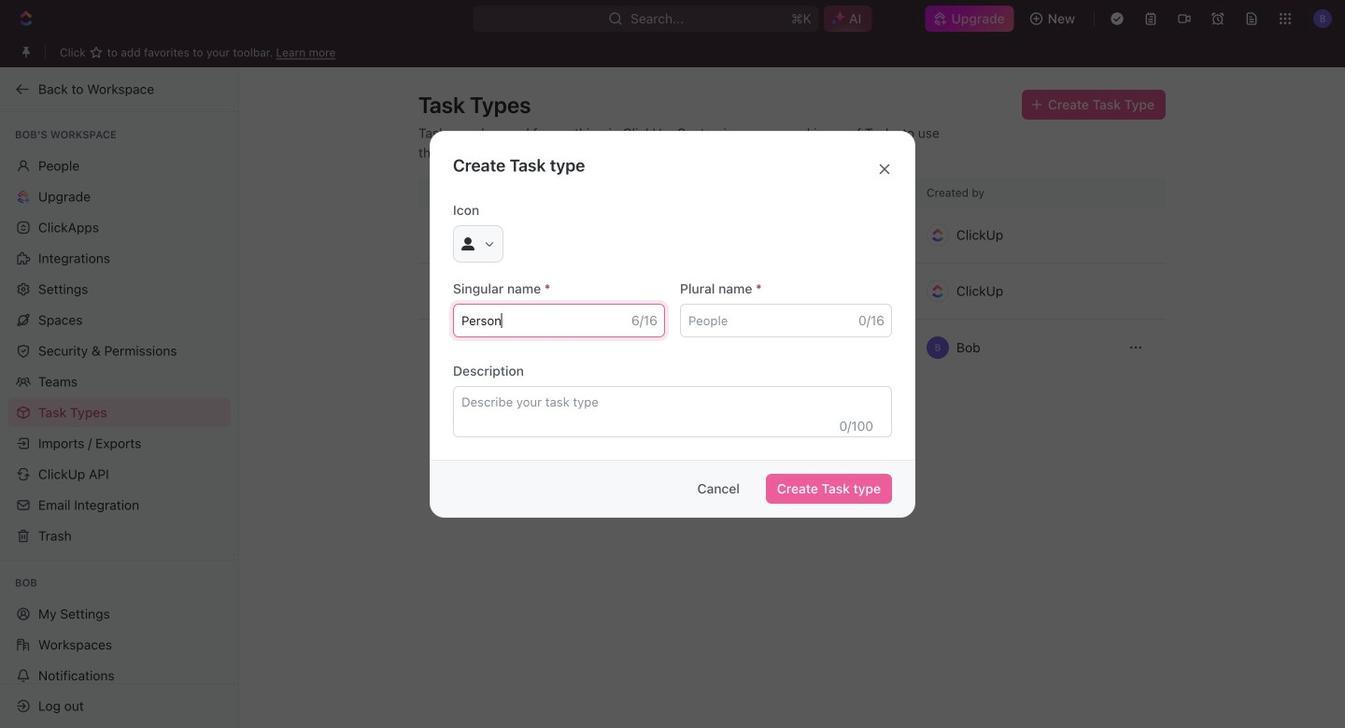 Task type: describe. For each thing, give the bounding box(es) containing it.
user large image
[[462, 237, 475, 250]]

Person field
[[453, 304, 665, 337]]

address book image
[[430, 338, 449, 357]]

Describe your task type text field
[[453, 386, 893, 437]]

People field
[[680, 304, 893, 337]]



Task type: vqa. For each thing, say whether or not it's contained in the screenshot.
'People' field
yes



